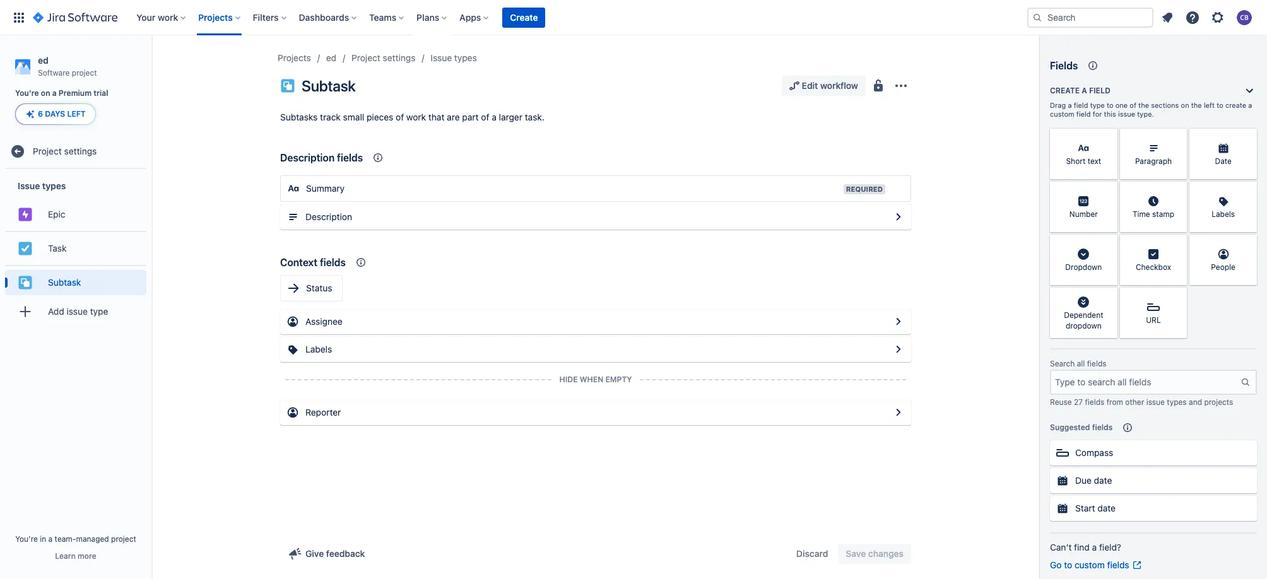 Task type: describe. For each thing, give the bounding box(es) containing it.
add issue type button
[[5, 299, 146, 325]]

dashboards
[[299, 12, 349, 22]]

people
[[1212, 263, 1236, 272]]

ed software project
[[38, 55, 97, 78]]

0 horizontal spatial to
[[1065, 560, 1073, 571]]

banner containing your work
[[0, 0, 1268, 35]]

other
[[1126, 398, 1145, 407]]

projects
[[1205, 398, 1234, 407]]

left
[[1205, 101, 1216, 109]]

1 vertical spatial settings
[[64, 146, 97, 157]]

subtask group
[[5, 265, 146, 299]]

more
[[78, 552, 96, 561]]

this link will be opened in a new tab image
[[1133, 561, 1143, 571]]

description for description fields
[[280, 152, 335, 164]]

ed link
[[326, 51, 337, 66]]

when
[[580, 375, 604, 385]]

learn more
[[55, 552, 96, 561]]

go to custom fields link
[[1051, 559, 1143, 572]]

task.
[[525, 112, 545, 122]]

filters
[[253, 12, 279, 22]]

0 horizontal spatial project
[[33, 146, 62, 157]]

projects for projects dropdown button
[[198, 12, 233, 22]]

labels inside button
[[306, 344, 332, 355]]

left
[[67, 109, 86, 119]]

text
[[1088, 157, 1102, 166]]

sections
[[1152, 101, 1180, 109]]

issue inside drag a field type to one of the sections on the left to create a custom field for this issue type.
[[1119, 110, 1136, 118]]

more information about the context fields image
[[371, 150, 386, 165]]

0 horizontal spatial types
[[42, 180, 66, 191]]

create button
[[503, 7, 546, 27]]

date for start date
[[1098, 503, 1116, 514]]

edit
[[802, 80, 819, 91]]

compass
[[1076, 448, 1114, 458]]

6 days left button
[[16, 104, 95, 125]]

more information image for checkbox
[[1171, 236, 1187, 251]]

Type to search all fields text field
[[1052, 371, 1241, 394]]

fields right 27
[[1086, 398, 1105, 407]]

dependent
[[1065, 311, 1104, 320]]

part
[[462, 112, 479, 122]]

6
[[38, 109, 43, 119]]

create for create a field
[[1051, 86, 1080, 95]]

0 horizontal spatial project settings
[[33, 146, 97, 157]]

more information about the fields image
[[1086, 58, 1101, 73]]

types inside "link"
[[455, 52, 477, 63]]

empty
[[606, 375, 632, 385]]

a right 'drag'
[[1069, 101, 1072, 109]]

task link
[[5, 236, 146, 262]]

fields left more information about the context fields image
[[320, 257, 346, 268]]

0 horizontal spatial of
[[396, 112, 404, 122]]

1 vertical spatial issue types
[[18, 180, 66, 191]]

more information image for people
[[1241, 236, 1257, 251]]

create a field
[[1051, 86, 1111, 95]]

discard
[[797, 549, 829, 559]]

subtask inside 'link'
[[48, 277, 81, 288]]

0 vertical spatial project settings link
[[352, 51, 416, 66]]

fields right all
[[1088, 359, 1107, 369]]

due
[[1076, 475, 1092, 486]]

work inside popup button
[[158, 12, 178, 22]]

open field configuration image for reporter
[[892, 405, 907, 421]]

apps button
[[456, 7, 494, 27]]

that
[[429, 112, 445, 122]]

projects link
[[278, 51, 311, 66]]

more information image for short text
[[1102, 130, 1117, 145]]

more information image for number
[[1102, 183, 1117, 198]]

context fields
[[280, 257, 346, 268]]

time stamp
[[1133, 210, 1175, 219]]

epic link
[[5, 202, 146, 228]]

all
[[1078, 359, 1086, 369]]

url
[[1147, 316, 1162, 325]]

a left larger
[[492, 112, 497, 122]]

compass button
[[1051, 441, 1258, 466]]

can't find a field?
[[1051, 542, 1122, 553]]

dashboards button
[[295, 7, 362, 27]]

small
[[343, 112, 364, 122]]

reporter
[[306, 407, 341, 418]]

2 horizontal spatial to
[[1218, 101, 1224, 109]]

team-
[[55, 535, 76, 544]]

a right in on the left bottom of the page
[[48, 535, 53, 544]]

date
[[1216, 157, 1232, 166]]

give feedback button
[[280, 544, 373, 564]]

more information image for date
[[1241, 130, 1257, 145]]

give
[[306, 549, 324, 559]]

plans button
[[413, 7, 452, 27]]

help image
[[1186, 10, 1201, 25]]

ed for ed
[[326, 52, 337, 63]]

reuse 27 fields from other issue types and projects
[[1051, 398, 1234, 407]]

days
[[45, 109, 65, 119]]

date for due date
[[1095, 475, 1113, 486]]

projects for projects link
[[278, 52, 311, 63]]

suggested fields
[[1051, 423, 1113, 433]]

pieces
[[367, 112, 394, 122]]

of inside drag a field type to one of the sections on the left to create a custom field for this issue type.
[[1130, 101, 1137, 109]]

one
[[1116, 101, 1128, 109]]

Search field
[[1028, 7, 1154, 27]]

projects button
[[195, 7, 245, 27]]

teams button
[[366, 7, 409, 27]]

1 vertical spatial project settings link
[[5, 139, 146, 164]]

discard button
[[789, 544, 836, 564]]

more options image
[[894, 78, 909, 93]]

on inside drag a field type to one of the sections on the left to create a custom field for this issue type.
[[1182, 101, 1190, 109]]

add
[[48, 306, 64, 317]]

add issue type image
[[18, 305, 33, 320]]

issue inside button
[[67, 306, 88, 317]]

field for create
[[1090, 86, 1111, 95]]

0 vertical spatial project
[[352, 52, 381, 63]]

custom inside drag a field type to one of the sections on the left to create a custom field for this issue type.
[[1051, 110, 1075, 118]]

notifications image
[[1161, 10, 1176, 25]]

dependent dropdown
[[1065, 311, 1104, 331]]

a down software
[[52, 89, 57, 98]]

task
[[48, 243, 67, 254]]

0 vertical spatial settings
[[383, 52, 416, 63]]

fields
[[1051, 60, 1079, 71]]

premium
[[59, 89, 92, 98]]

start
[[1076, 503, 1096, 514]]

open field configuration image for labels
[[892, 342, 907, 357]]

ed for ed software project
[[38, 55, 49, 66]]



Task type: vqa. For each thing, say whether or not it's contained in the screenshot.


Task type: locate. For each thing, give the bounding box(es) containing it.
0 vertical spatial you're
[[15, 89, 39, 98]]

of
[[1130, 101, 1137, 109], [396, 112, 404, 122], [481, 112, 490, 122]]

group containing issue types
[[5, 169, 146, 332]]

field
[[1090, 86, 1111, 95], [1074, 101, 1089, 109], [1077, 110, 1092, 118]]

type inside drag a field type to one of the sections on the left to create a custom field for this issue type.
[[1091, 101, 1106, 109]]

0 horizontal spatial projects
[[198, 12, 233, 22]]

a down more information about the fields icon
[[1082, 86, 1088, 95]]

0 vertical spatial date
[[1095, 475, 1113, 486]]

subtask down ed link
[[302, 77, 356, 95]]

0 vertical spatial open field configuration image
[[892, 314, 907, 330]]

you're
[[15, 89, 39, 98], [15, 535, 38, 544]]

dropdown
[[1066, 263, 1103, 272]]

issue up the epic link
[[18, 180, 40, 191]]

your
[[137, 12, 156, 22]]

fields inside go to custom fields link
[[1108, 560, 1130, 571]]

0 vertical spatial subtask
[[302, 77, 356, 95]]

labels up people
[[1212, 210, 1236, 219]]

1 vertical spatial types
[[42, 180, 66, 191]]

1 horizontal spatial issue
[[1119, 110, 1136, 118]]

1 vertical spatial labels
[[306, 344, 332, 355]]

due date button
[[1051, 468, 1258, 494]]

create up 'drag'
[[1051, 86, 1080, 95]]

3 open field configuration image from the top
[[892, 405, 907, 421]]

1 vertical spatial custom
[[1075, 560, 1105, 571]]

1 you're from the top
[[15, 89, 39, 98]]

fields left this link will be opened in a new tab icon
[[1108, 560, 1130, 571]]

project down 6 days left dropdown button
[[33, 146, 62, 157]]

settings image
[[1211, 10, 1226, 25]]

1 horizontal spatial ed
[[326, 52, 337, 63]]

2 you're from the top
[[15, 535, 38, 544]]

2 open field configuration image from the top
[[892, 342, 907, 357]]

0 vertical spatial work
[[158, 12, 178, 22]]

go
[[1051, 560, 1062, 571]]

1 vertical spatial create
[[1051, 86, 1080, 95]]

go to custom fields
[[1051, 560, 1130, 571]]

types left and
[[1168, 398, 1187, 407]]

project settings link down teams popup button
[[352, 51, 416, 66]]

issue right add
[[67, 306, 88, 317]]

create
[[510, 12, 538, 22], [1051, 86, 1080, 95]]

work
[[158, 12, 178, 22], [407, 112, 426, 122]]

1 horizontal spatial project
[[111, 535, 136, 544]]

type up for
[[1091, 101, 1106, 109]]

0 vertical spatial type
[[1091, 101, 1106, 109]]

2 vertical spatial open field configuration image
[[892, 405, 907, 421]]

you're up "6"
[[15, 89, 39, 98]]

create right the apps popup button
[[510, 12, 538, 22]]

you're in a team-managed project
[[15, 535, 136, 544]]

description button
[[280, 205, 912, 230]]

issue types up epic on the top
[[18, 180, 66, 191]]

work left that
[[407, 112, 426, 122]]

a right create
[[1249, 101, 1253, 109]]

issue down plans dropdown button
[[431, 52, 452, 63]]

1 vertical spatial issue
[[18, 180, 40, 191]]

27
[[1075, 398, 1084, 407]]

date inside button
[[1098, 503, 1116, 514]]

project settings down 6 days left
[[33, 146, 97, 157]]

settings down the left
[[64, 146, 97, 157]]

1 vertical spatial on
[[1182, 101, 1190, 109]]

hide
[[560, 375, 578, 385]]

2 horizontal spatial types
[[1168, 398, 1187, 407]]

0 horizontal spatial subtask
[[48, 277, 81, 288]]

0 vertical spatial project
[[72, 68, 97, 78]]

1 horizontal spatial project
[[352, 52, 381, 63]]

open field configuration image inside assignee button
[[892, 314, 907, 330]]

0 horizontal spatial on
[[41, 89, 50, 98]]

workflow
[[821, 80, 859, 91]]

1 horizontal spatial subtask
[[302, 77, 356, 95]]

6 days left
[[38, 109, 86, 119]]

0 horizontal spatial settings
[[64, 146, 97, 157]]

1 horizontal spatial work
[[407, 112, 426, 122]]

issue
[[1119, 110, 1136, 118], [67, 306, 88, 317], [1147, 398, 1166, 407]]

subtasks track small pieces of work that are part of a larger task.
[[280, 112, 545, 122]]

date right due
[[1095, 475, 1113, 486]]

of right one
[[1130, 101, 1137, 109]]

start date button
[[1051, 496, 1258, 522]]

1 vertical spatial projects
[[278, 52, 311, 63]]

description for description
[[306, 212, 352, 222]]

2 vertical spatial types
[[1168, 398, 1187, 407]]

of right part
[[481, 112, 490, 122]]

to
[[1108, 101, 1114, 109], [1218, 101, 1224, 109], [1065, 560, 1073, 571]]

custom down 'drag'
[[1051, 110, 1075, 118]]

paragraph
[[1136, 157, 1173, 166]]

your profile and settings image
[[1238, 10, 1253, 25]]

1 vertical spatial project
[[111, 535, 136, 544]]

projects up issue type icon
[[278, 52, 311, 63]]

ed up software
[[38, 55, 49, 66]]

reporter button
[[280, 400, 912, 426]]

appswitcher icon image
[[11, 10, 27, 25]]

0 horizontal spatial type
[[90, 306, 108, 317]]

project
[[72, 68, 97, 78], [111, 535, 136, 544]]

1 horizontal spatial on
[[1182, 101, 1190, 109]]

issue types down the apps
[[431, 52, 477, 63]]

create
[[1226, 101, 1247, 109]]

issue type icon image
[[280, 78, 296, 93]]

0 vertical spatial description
[[280, 152, 335, 164]]

teams
[[369, 12, 397, 22]]

the
[[1139, 101, 1150, 109], [1192, 101, 1203, 109]]

feedback
[[326, 549, 365, 559]]

subtask up add
[[48, 277, 81, 288]]

edit workflow button
[[782, 76, 866, 96]]

the left left
[[1192, 101, 1203, 109]]

2 vertical spatial issue
[[1147, 398, 1166, 407]]

you're on a premium trial
[[15, 89, 108, 98]]

required
[[847, 185, 883, 193]]

you're for you're in a team-managed project
[[15, 535, 38, 544]]

find
[[1075, 542, 1090, 553]]

1 horizontal spatial of
[[481, 112, 490, 122]]

managed
[[76, 535, 109, 544]]

1 vertical spatial date
[[1098, 503, 1116, 514]]

1 horizontal spatial projects
[[278, 52, 311, 63]]

project up the premium
[[72, 68, 97, 78]]

subtask
[[302, 77, 356, 95], [48, 277, 81, 288]]

date right start
[[1098, 503, 1116, 514]]

1 horizontal spatial project settings
[[352, 52, 416, 63]]

0 vertical spatial projects
[[198, 12, 233, 22]]

open field configuration image
[[892, 314, 907, 330], [892, 342, 907, 357], [892, 405, 907, 421]]

1 horizontal spatial create
[[1051, 86, 1080, 95]]

1 horizontal spatial labels
[[1212, 210, 1236, 219]]

time
[[1133, 210, 1151, 219]]

hide when empty
[[560, 375, 632, 385]]

1 horizontal spatial settings
[[383, 52, 416, 63]]

labels down assignee
[[306, 344, 332, 355]]

issue inside "link"
[[431, 52, 452, 63]]

description inside description button
[[306, 212, 352, 222]]

types down the apps
[[455, 52, 477, 63]]

open field configuration image
[[892, 210, 907, 225]]

description
[[280, 152, 335, 164], [306, 212, 352, 222]]

number
[[1070, 210, 1099, 219]]

larger
[[499, 112, 523, 122]]

project inside ed software project
[[72, 68, 97, 78]]

context
[[280, 257, 318, 268]]

description down "summary"
[[306, 212, 352, 222]]

subtask link
[[5, 270, 146, 296]]

your work
[[137, 12, 178, 22]]

0 vertical spatial custom
[[1051, 110, 1075, 118]]

drag a field type to one of the sections on the left to create a custom field for this issue type.
[[1051, 101, 1253, 118]]

more information image for labels
[[1241, 183, 1257, 198]]

on right sections
[[1182, 101, 1190, 109]]

ed inside ed software project
[[38, 55, 49, 66]]

1 vertical spatial subtask
[[48, 277, 81, 288]]

1 vertical spatial issue
[[67, 306, 88, 317]]

issue types link
[[431, 51, 477, 66]]

more information image
[[1102, 130, 1117, 145], [1171, 130, 1187, 145], [1102, 183, 1117, 198], [1241, 236, 1257, 251]]

1 vertical spatial you're
[[15, 535, 38, 544]]

1 horizontal spatial type
[[1091, 101, 1106, 109]]

project settings down teams popup button
[[352, 52, 416, 63]]

description up "summary"
[[280, 152, 335, 164]]

1 vertical spatial type
[[90, 306, 108, 317]]

project right managed
[[111, 535, 136, 544]]

checkbox
[[1136, 263, 1172, 272]]

1 vertical spatial field
[[1074, 101, 1089, 109]]

1 horizontal spatial the
[[1192, 101, 1203, 109]]

the up 'type.'
[[1139, 101, 1150, 109]]

epic
[[48, 209, 65, 220]]

a right find
[[1093, 542, 1098, 553]]

edit workflow
[[802, 80, 859, 91]]

due date
[[1076, 475, 1113, 486]]

to up this
[[1108, 101, 1114, 109]]

issue right other
[[1147, 398, 1166, 407]]

1 horizontal spatial to
[[1108, 101, 1114, 109]]

0 horizontal spatial create
[[510, 12, 538, 22]]

you're for you're on a premium trial
[[15, 89, 39, 98]]

more information image for dropdown
[[1102, 236, 1117, 251]]

0 vertical spatial field
[[1090, 86, 1111, 95]]

0 vertical spatial on
[[41, 89, 50, 98]]

stamp
[[1153, 210, 1175, 219]]

0 horizontal spatial project
[[72, 68, 97, 78]]

sidebar navigation image
[[138, 51, 165, 76]]

fields left more information about the suggested fields icon
[[1093, 423, 1113, 433]]

2 horizontal spatial issue
[[1147, 398, 1166, 407]]

0 horizontal spatial ed
[[38, 55, 49, 66]]

1 vertical spatial open field configuration image
[[892, 342, 907, 357]]

0 horizontal spatial project settings link
[[5, 139, 146, 164]]

jira software image
[[33, 10, 118, 25], [33, 10, 118, 25]]

more information image for time stamp
[[1171, 183, 1187, 198]]

for
[[1093, 110, 1103, 118]]

1 vertical spatial project settings
[[33, 146, 97, 157]]

ed
[[326, 52, 337, 63], [38, 55, 49, 66]]

field left for
[[1077, 110, 1092, 118]]

issue down one
[[1119, 110, 1136, 118]]

0 horizontal spatial issue
[[18, 180, 40, 191]]

0 horizontal spatial issue types
[[18, 180, 66, 191]]

type
[[1091, 101, 1106, 109], [90, 306, 108, 317]]

0 vertical spatial types
[[455, 52, 477, 63]]

project settings link down the left
[[5, 139, 146, 164]]

field down the create a field on the top right of the page
[[1074, 101, 1089, 109]]

1 vertical spatial project
[[33, 146, 62, 157]]

dropdown
[[1066, 321, 1102, 331]]

drag
[[1051, 101, 1067, 109]]

more information image for dependent dropdown
[[1102, 289, 1117, 304]]

of right the pieces
[[396, 112, 404, 122]]

filters button
[[249, 7, 291, 27]]

custom down can't find a field?
[[1075, 560, 1105, 571]]

track
[[320, 112, 341, 122]]

1 horizontal spatial issue
[[431, 52, 452, 63]]

0 vertical spatial create
[[510, 12, 538, 22]]

project right ed link
[[352, 52, 381, 63]]

field for drag
[[1074, 101, 1089, 109]]

create for create
[[510, 12, 538, 22]]

2 horizontal spatial of
[[1130, 101, 1137, 109]]

open field configuration image inside labels button
[[892, 342, 907, 357]]

assignee button
[[280, 309, 912, 335]]

more information image
[[1241, 130, 1257, 145], [1171, 183, 1187, 198], [1241, 183, 1257, 198], [1102, 236, 1117, 251], [1171, 236, 1187, 251], [1102, 289, 1117, 304]]

banner
[[0, 0, 1268, 35]]

fields left more information about the context fields icon
[[337, 152, 363, 164]]

fields
[[337, 152, 363, 164], [320, 257, 346, 268], [1088, 359, 1107, 369], [1086, 398, 1105, 407], [1093, 423, 1113, 433], [1108, 560, 1130, 571]]

0 vertical spatial labels
[[1212, 210, 1236, 219]]

field up for
[[1090, 86, 1111, 95]]

start date
[[1076, 503, 1116, 514]]

0 horizontal spatial labels
[[306, 344, 332, 355]]

to right go
[[1065, 560, 1073, 571]]

0 horizontal spatial the
[[1139, 101, 1150, 109]]

status
[[306, 283, 332, 294]]

give feedback
[[306, 549, 365, 559]]

learn
[[55, 552, 76, 561]]

apps
[[460, 12, 481, 22]]

and
[[1190, 398, 1203, 407]]

summary
[[306, 183, 345, 194]]

open field configuration image inside the reporter button
[[892, 405, 907, 421]]

type.
[[1138, 110, 1155, 118]]

open field configuration image for assignee
[[892, 314, 907, 330]]

ed right projects link
[[326, 52, 337, 63]]

no restrictions image
[[871, 78, 887, 93]]

projects inside dropdown button
[[198, 12, 233, 22]]

work right your
[[158, 12, 178, 22]]

short text
[[1067, 157, 1102, 166]]

more information image for paragraph
[[1171, 130, 1187, 145]]

to right left
[[1218, 101, 1224, 109]]

0 vertical spatial issue
[[1119, 110, 1136, 118]]

you're left in on the left bottom of the page
[[15, 535, 38, 544]]

your work button
[[133, 7, 191, 27]]

1 horizontal spatial types
[[455, 52, 477, 63]]

2 vertical spatial field
[[1077, 110, 1092, 118]]

0 vertical spatial project settings
[[352, 52, 416, 63]]

group
[[5, 169, 146, 332]]

0 vertical spatial issue
[[431, 52, 452, 63]]

date inside button
[[1095, 475, 1113, 486]]

0 horizontal spatial issue
[[67, 306, 88, 317]]

1 vertical spatial description
[[306, 212, 352, 222]]

from
[[1107, 398, 1124, 407]]

settings down teams popup button
[[383, 52, 416, 63]]

1 open field configuration image from the top
[[892, 314, 907, 330]]

primary element
[[8, 0, 1028, 35]]

on up "6"
[[41, 89, 50, 98]]

types up epic on the top
[[42, 180, 66, 191]]

0 vertical spatial issue types
[[431, 52, 477, 63]]

1 horizontal spatial issue types
[[431, 52, 477, 63]]

more information about the suggested fields image
[[1121, 421, 1136, 436]]

type down subtask 'link'
[[90, 306, 108, 317]]

create inside button
[[510, 12, 538, 22]]

projects left the filters
[[198, 12, 233, 22]]

search image
[[1033, 12, 1043, 22]]

1 the from the left
[[1139, 101, 1150, 109]]

projects
[[198, 12, 233, 22], [278, 52, 311, 63]]

1 vertical spatial work
[[407, 112, 426, 122]]

2 the from the left
[[1192, 101, 1203, 109]]

trial
[[94, 89, 108, 98]]

type inside the add issue type button
[[90, 306, 108, 317]]

0 horizontal spatial work
[[158, 12, 178, 22]]

subtasks
[[280, 112, 318, 122]]

plans
[[417, 12, 440, 22]]

1 horizontal spatial project settings link
[[352, 51, 416, 66]]

more information about the context fields image
[[354, 255, 369, 270]]

suggested
[[1051, 423, 1091, 433]]



